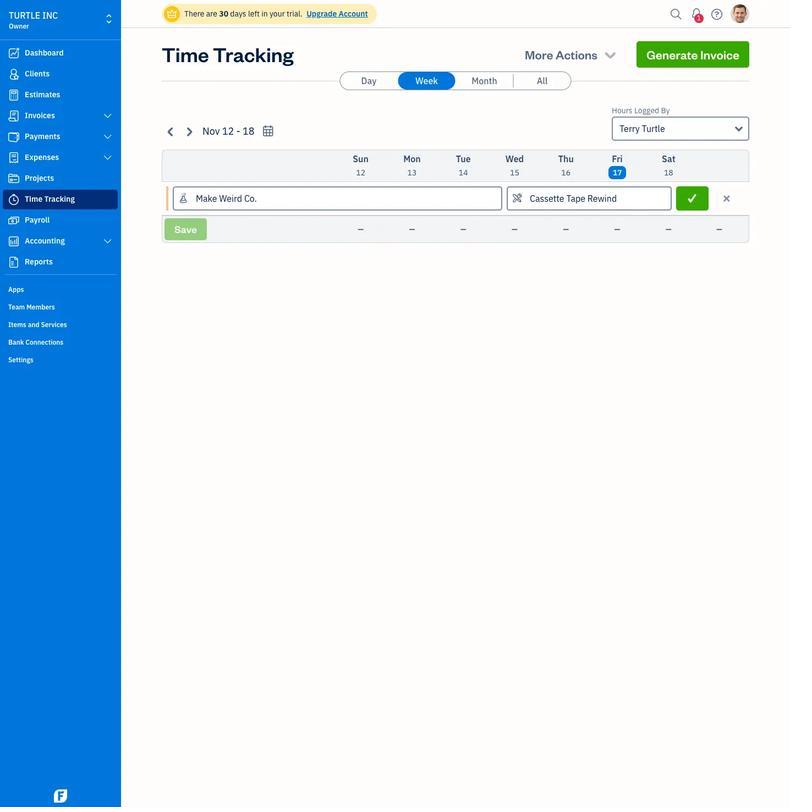 Task type: locate. For each thing, give the bounding box(es) containing it.
reports link
[[3, 253, 118, 272]]

1 horizontal spatial 12
[[356, 168, 365, 178]]

—
[[358, 225, 364, 234], [409, 225, 415, 234], [461, 225, 467, 234], [512, 225, 518, 234], [563, 225, 569, 234], [615, 225, 621, 234], [666, 225, 672, 234], [717, 225, 723, 234]]

expenses link
[[3, 148, 118, 168]]

17
[[613, 168, 622, 178]]

items
[[8, 321, 26, 329]]

4 — from the left
[[512, 225, 518, 234]]

invoice image
[[7, 111, 20, 122]]

time tracking down projects link
[[25, 194, 75, 204]]

0 horizontal spatial time
[[25, 194, 43, 204]]

time tracking link
[[3, 190, 118, 210]]

12 down sun
[[356, 168, 365, 178]]

2 chevron large down image from the top
[[103, 133, 113, 141]]

payment image
[[7, 132, 20, 143]]

chevrondown image
[[603, 47, 618, 62]]

chevron large down image inside 'accounting' link
[[103, 237, 113, 246]]

next week image
[[183, 125, 195, 138]]

month link
[[456, 72, 513, 90]]

2 — from the left
[[409, 225, 415, 234]]

chevron large down image inside "payments" link
[[103, 133, 113, 141]]

month
[[472, 75, 497, 86]]

tracking inside time tracking link
[[44, 194, 75, 204]]

18
[[243, 125, 255, 138], [664, 168, 674, 178]]

hours logged by
[[612, 106, 670, 116]]

choose a date image
[[262, 125, 274, 138]]

0 vertical spatial chevron large down image
[[103, 112, 113, 121]]

1 button
[[688, 3, 706, 25]]

crown image
[[166, 8, 178, 20]]

invoices
[[25, 111, 55, 121]]

time right "timer" icon
[[25, 194, 43, 204]]

account
[[339, 9, 368, 19]]

bank connections link
[[3, 334, 118, 351]]

1
[[697, 14, 701, 22]]

0 vertical spatial time
[[162, 41, 209, 67]]

1 horizontal spatial 18
[[664, 168, 674, 178]]

terry
[[620, 123, 640, 134]]

estimates
[[25, 90, 60, 100]]

time tracking inside main element
[[25, 194, 75, 204]]

projects
[[25, 173, 54, 183]]

owner
[[9, 22, 29, 30]]

items and services
[[8, 321, 67, 329]]

18 down sat
[[664, 168, 674, 178]]

week link
[[398, 72, 455, 90]]

1 horizontal spatial time tracking
[[162, 41, 294, 67]]

time tracking down 30
[[162, 41, 294, 67]]

generate invoice
[[647, 47, 740, 62]]

8 — from the left
[[717, 225, 723, 234]]

project image
[[7, 173, 20, 184]]

main element
[[0, 0, 149, 808]]

1 vertical spatial 12
[[356, 168, 365, 178]]

time down there
[[162, 41, 209, 67]]

3 chevron large down image from the top
[[103, 237, 113, 246]]

your
[[270, 9, 285, 19]]

0 horizontal spatial 12
[[222, 125, 234, 138]]

invoice
[[701, 47, 740, 62]]

mon
[[404, 154, 421, 165]]

1 vertical spatial 18
[[664, 168, 674, 178]]

there are 30 days left in your trial. upgrade account
[[184, 9, 368, 19]]

clients
[[25, 69, 50, 79]]

6 — from the left
[[615, 225, 621, 234]]

turtle
[[642, 123, 665, 134]]

tracking down left
[[213, 41, 294, 67]]

time tracking
[[162, 41, 294, 67], [25, 194, 75, 204]]

12
[[222, 125, 234, 138], [356, 168, 365, 178]]

1 horizontal spatial time
[[162, 41, 209, 67]]

14
[[459, 168, 468, 178]]

apps
[[8, 286, 24, 294]]

0 vertical spatial 12
[[222, 125, 234, 138]]

logged
[[635, 106, 659, 116]]

upgrade
[[307, 9, 337, 19]]

estimate image
[[7, 90, 20, 101]]

go to help image
[[708, 6, 726, 22]]

1 vertical spatial time tracking
[[25, 194, 75, 204]]

left
[[248, 9, 260, 19]]

hours
[[612, 106, 633, 116]]

chevron large down image for payments
[[103, 133, 113, 141]]

0 vertical spatial tracking
[[213, 41, 294, 67]]

1 vertical spatial time
[[25, 194, 43, 204]]

1 vertical spatial tracking
[[44, 194, 75, 204]]

generate
[[647, 47, 698, 62]]

report image
[[7, 257, 20, 268]]

client image
[[7, 69, 20, 80]]

12 left -
[[222, 125, 234, 138]]

chevron large down image
[[103, 112, 113, 121], [103, 133, 113, 141], [103, 237, 113, 246]]

0 vertical spatial 18
[[243, 125, 255, 138]]

generate invoice button
[[637, 41, 750, 68]]

payments link
[[3, 127, 118, 147]]

tue 14
[[456, 154, 471, 178]]

tracking
[[213, 41, 294, 67], [44, 194, 75, 204]]

nov 12 - 18
[[203, 125, 255, 138]]

there
[[184, 9, 204, 19]]

0 horizontal spatial tracking
[[44, 194, 75, 204]]

tue
[[456, 154, 471, 165]]

payroll
[[25, 215, 50, 225]]

0 horizontal spatial time tracking
[[25, 194, 75, 204]]

1 horizontal spatial tracking
[[213, 41, 294, 67]]

estimates link
[[3, 85, 118, 105]]

3 — from the left
[[461, 225, 467, 234]]

Add a client or project text field
[[174, 188, 501, 210]]

16
[[562, 168, 571, 178]]

1 chevron large down image from the top
[[103, 112, 113, 121]]

turtle inc owner
[[9, 10, 58, 30]]

Add a service text field
[[508, 188, 671, 210]]

tracking down projects link
[[44, 194, 75, 204]]

by
[[661, 106, 670, 116]]

trial.
[[287, 9, 303, 19]]

chevron large down image
[[103, 154, 113, 162]]

18 right -
[[243, 125, 255, 138]]

days
[[230, 9, 246, 19]]

time
[[162, 41, 209, 67], [25, 194, 43, 204]]

12 for nov
[[222, 125, 234, 138]]

are
[[206, 9, 217, 19]]

1 — from the left
[[358, 225, 364, 234]]

2 vertical spatial chevron large down image
[[103, 237, 113, 246]]

settings
[[8, 356, 33, 364]]

all
[[537, 75, 548, 86]]

chevron large down image inside 'invoices' link
[[103, 112, 113, 121]]

-
[[236, 125, 240, 138]]

chevron large down image for accounting
[[103, 237, 113, 246]]

1 vertical spatial chevron large down image
[[103, 133, 113, 141]]

12 inside 'sun 12'
[[356, 168, 365, 178]]

search image
[[668, 6, 685, 22]]



Task type: describe. For each thing, give the bounding box(es) containing it.
cancel image
[[722, 192, 732, 205]]

0 vertical spatial time tracking
[[162, 41, 294, 67]]

15
[[510, 168, 520, 178]]

settings link
[[3, 352, 118, 368]]

more actions
[[525, 47, 598, 62]]

in
[[262, 9, 268, 19]]

turtle
[[9, 10, 40, 21]]

apps link
[[3, 281, 118, 298]]

dashboard link
[[3, 43, 118, 63]]

and
[[28, 321, 39, 329]]

more actions button
[[515, 41, 628, 68]]

previous week image
[[165, 125, 177, 138]]

save row image
[[686, 193, 699, 204]]

payments
[[25, 132, 60, 141]]

dashboard image
[[7, 48, 20, 59]]

team members
[[8, 303, 55, 312]]

expenses
[[25, 152, 59, 162]]

wed
[[506, 154, 524, 165]]

items and services link
[[3, 316, 118, 333]]

terry turtle
[[620, 123, 665, 134]]

time inside time tracking link
[[25, 194, 43, 204]]

chart image
[[7, 236, 20, 247]]

team members link
[[3, 299, 118, 315]]

reports
[[25, 257, 53, 267]]

thu 16
[[558, 154, 574, 178]]

accounting link
[[3, 232, 118, 252]]

accounting
[[25, 236, 65, 246]]

timer image
[[7, 194, 20, 205]]

invoices link
[[3, 106, 118, 126]]

sun 12
[[353, 154, 369, 178]]

money image
[[7, 215, 20, 226]]

inc
[[42, 10, 58, 21]]

sat
[[662, 154, 676, 165]]

bank connections
[[8, 338, 63, 347]]

dashboard
[[25, 48, 64, 58]]

actions
[[556, 47, 598, 62]]

expense image
[[7, 152, 20, 163]]

day link
[[340, 72, 398, 90]]

terry turtle button
[[612, 117, 750, 141]]

payroll link
[[3, 211, 118, 231]]

mon 13
[[404, 154, 421, 178]]

bank
[[8, 338, 24, 347]]

thu
[[558, 154, 574, 165]]

more
[[525, 47, 553, 62]]

day
[[361, 75, 377, 86]]

sun
[[353, 154, 369, 165]]

nov
[[203, 125, 220, 138]]

wed 15
[[506, 154, 524, 178]]

connections
[[25, 338, 63, 347]]

fri 17
[[612, 154, 623, 178]]

fri
[[612, 154, 623, 165]]

7 — from the left
[[666, 225, 672, 234]]

members
[[26, 303, 55, 312]]

week
[[416, 75, 438, 86]]

freshbooks image
[[52, 790, 69, 804]]

projects link
[[3, 169, 118, 189]]

13
[[408, 168, 417, 178]]

sat 18
[[662, 154, 676, 178]]

5 — from the left
[[563, 225, 569, 234]]

upgrade account link
[[304, 9, 368, 19]]

30
[[219, 9, 228, 19]]

clients link
[[3, 64, 118, 84]]

18 inside sat 18
[[664, 168, 674, 178]]

team
[[8, 303, 25, 312]]

all link
[[514, 72, 571, 90]]

12 for sun
[[356, 168, 365, 178]]

chevron large down image for invoices
[[103, 112, 113, 121]]

services
[[41, 321, 67, 329]]

0 horizontal spatial 18
[[243, 125, 255, 138]]



Task type: vqa. For each thing, say whether or not it's contained in the screenshot.
Upgrade
yes



